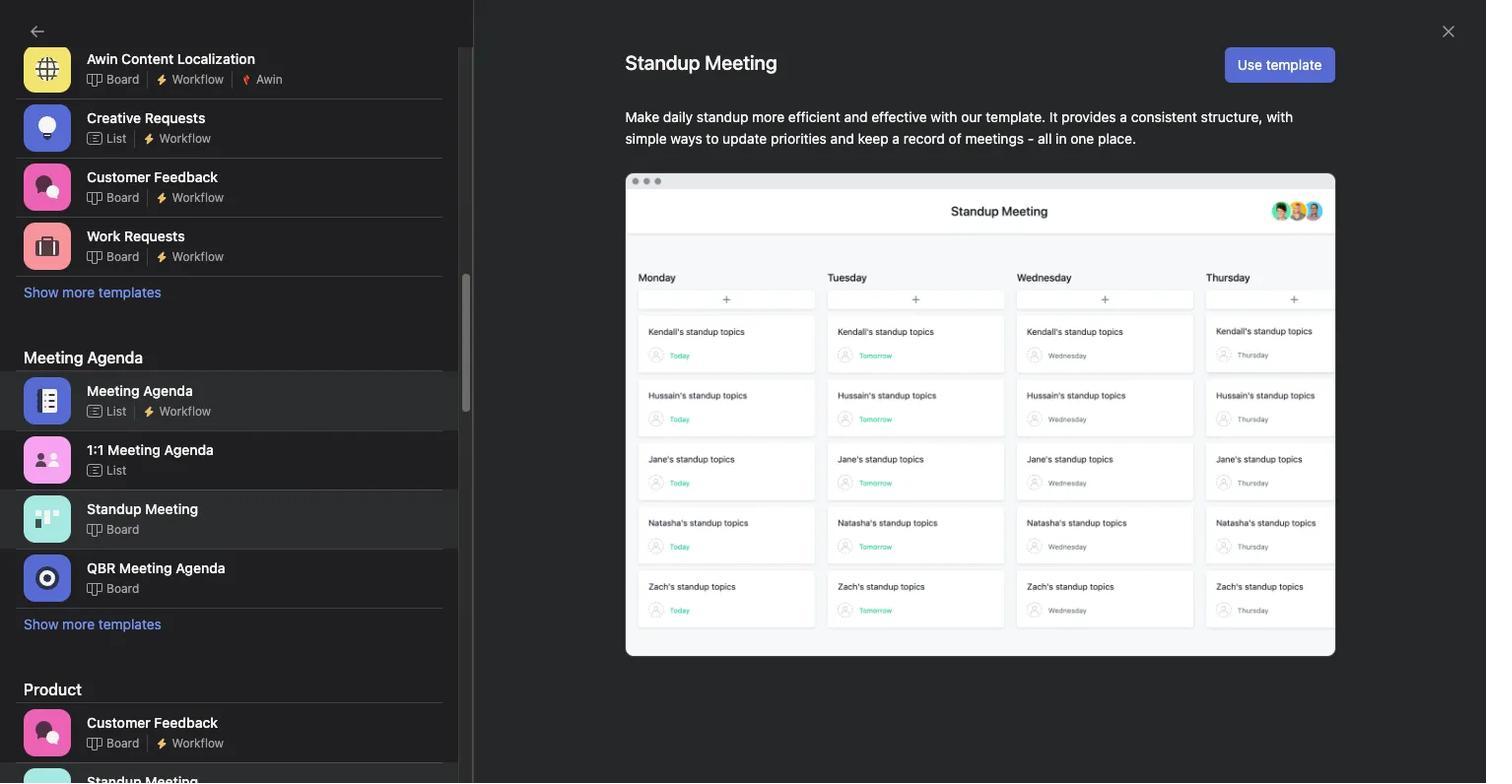 Task type: vqa. For each thing, say whether or not it's contained in the screenshot.
See Details, My Workspace image
no



Task type: describe. For each thing, give the bounding box(es) containing it.
board for work requests image
[[106, 249, 139, 264]]

standup
[[87, 500, 142, 517]]

tell
[[1255, 306, 1274, 322]]

our
[[961, 108, 982, 125]]

0 vertical spatial a
[[1120, 108, 1127, 125]]

0 vertical spatial –
[[1017, 348, 1024, 363]]

go back image
[[30, 24, 45, 39]]

make for make some snacks
[[316, 424, 350, 441]]

world domination down today – oct 30 at the right of the page
[[920, 424, 1020, 439]]

workflow for meeting agenda icon
[[159, 404, 211, 418]]

creative
[[87, 109, 141, 126]]

show more templates button for work requests
[[24, 284, 435, 301]]

my first portfolio
[[51, 387, 156, 404]]

noahlottofthings@gmail.com
[[1208, 549, 1396, 566]]

tasks inside my tasks link
[[74, 99, 108, 115]]

priorities
[[771, 130, 827, 147]]

workspace
[[74, 458, 143, 475]]

3 list from the top
[[106, 463, 127, 478]]

1:1 meeting agenda
[[87, 441, 214, 458]]

insights button
[[0, 187, 75, 207]]

in
[[1056, 130, 1067, 147]]

daily
[[663, 108, 693, 125]]

reporting link
[[12, 215, 225, 246]]

template
[[1266, 56, 1322, 73]]

on
[[381, 462, 397, 479]]

workflow for creative requests icon
[[159, 131, 211, 145]]

invite button
[[19, 740, 104, 776]]

make daily standup more efficient and effective with our template. it provides a consistent structure, with simple ways to update priorities and keep a record of meetings - all in one place.
[[625, 108, 1293, 147]]

invite
[[55, 749, 91, 766]]

awin content localization
[[87, 50, 255, 67]]

completed image
[[289, 420, 312, 444]]

show for qbr
[[24, 616, 59, 633]]

home link
[[12, 60, 225, 92]]

1:1
[[87, 441, 104, 458]]

hide sidebar image
[[26, 16, 41, 32]]

creative requests
[[87, 109, 205, 126]]

1 vertical spatial and
[[830, 130, 854, 147]]

first
[[74, 387, 99, 404]]

inbox link
[[12, 123, 225, 155]]

qbr meeting agenda image
[[35, 567, 59, 590]]

place.
[[1098, 130, 1136, 147]]

1 horizontal spatial oct
[[1022, 386, 1042, 401]]

2 customer feedback from the top
[[87, 714, 218, 731]]

simple
[[625, 130, 667, 147]]

out
[[1244, 177, 1264, 194]]

work requests image
[[35, 235, 59, 258]]

2 customer feedback image from the top
[[35, 721, 59, 745]]

my workspace link
[[12, 451, 225, 483]]

meeting agenda
[[24, 349, 143, 367]]

about
[[1325, 306, 1362, 322]]

awin content localization image
[[35, 57, 59, 81]]

follow up on "have fun"
[[316, 462, 470, 479]]

efficient
[[788, 108, 840, 125]]

30,
[[1010, 425, 1028, 440]]

update
[[723, 130, 767, 147]]

teams element
[[0, 416, 237, 487]]

more for awin content localization
[[62, 284, 95, 301]]

space
[[1197, 306, 1235, 322]]

follow
[[316, 462, 357, 479]]

frequent collaborators
[[1141, 422, 1342, 444]]

consistent
[[1131, 108, 1197, 125]]

about me
[[1141, 262, 1227, 285]]

4 board from the top
[[106, 522, 139, 537]]

tasks inside view all tasks button
[[1022, 266, 1052, 281]]

more for meeting agenda
[[62, 616, 95, 633]]

2 feedback from the top
[[154, 714, 218, 731]]

requests for work requests
[[124, 227, 185, 244]]

domination up meeting agenda
[[92, 356, 165, 373]]

my tasks
[[51, 99, 108, 115]]

2026
[[1031, 425, 1060, 440]]

some
[[354, 424, 389, 441]]

awin for awin
[[256, 71, 283, 86]]

product
[[24, 681, 82, 699]]

jul 30, 2026
[[990, 425, 1060, 440]]

show more templates button for qbr meeting agenda
[[24, 616, 435, 633]]

standup
[[697, 108, 748, 125]]

ways
[[671, 130, 702, 147]]

portfolios
[[51, 253, 112, 270]]

agenda for qbr meeting agenda
[[176, 559, 225, 576]]

use template
[[1238, 56, 1322, 73]]

1 feedback from the top
[[154, 168, 218, 185]]

show more templates for work requests
[[24, 284, 162, 301]]

record
[[904, 130, 945, 147]]

board for second customer feedback icon from the bottom
[[106, 190, 139, 205]]

to inside use this space to tell people about yourself.
[[1239, 306, 1251, 322]]

qbr
[[87, 559, 115, 576]]

global element
[[0, 48, 237, 167]]

world domination link up jul
[[897, 384, 1005, 404]]

work requests
[[87, 227, 185, 244]]

it
[[1049, 108, 1058, 125]]

content
[[121, 50, 174, 67]]

0 vertical spatial agenda
[[143, 382, 193, 399]]

people
[[1278, 306, 1321, 322]]

domination for world domination link below today – oct 30 at the right of the page
[[956, 424, 1020, 439]]

goals link
[[12, 278, 225, 309]]

my workspace
[[51, 458, 143, 475]]

all inside button
[[1006, 266, 1019, 281]]

templates for meeting
[[98, 616, 162, 633]]

office
[[1285, 177, 1321, 194]]

30
[[1046, 386, 1060, 401]]

mariobowers57@gmail.com link
[[623, 135, 798, 157]]

meeting for qbr
[[119, 559, 172, 576]]

my for my first portfolio
[[51, 387, 71, 404]]

mariobowers57@gmail.com
[[623, 137, 798, 154]]

list for creative
[[106, 131, 127, 145]]

0 vertical spatial oct
[[976, 348, 996, 363]]

my first portfolio link
[[12, 380, 225, 412]]

more inside make daily standup more efficient and effective with our template. it provides a consistent structure, with simple ways to update priorities and keep a record of meetings - all in one place.
[[752, 108, 785, 125]]

close image
[[1441, 24, 1457, 39]]

jul
[[990, 425, 1007, 440]]

up
[[361, 462, 377, 479]]

effective
[[872, 108, 927, 125]]

goals
[[51, 285, 87, 302]]

my tasks link
[[12, 92, 225, 123]]

portfolio
[[103, 387, 156, 404]]

requests for creative requests
[[145, 109, 205, 126]]

qbr meeting agenda
[[87, 559, 225, 576]]



Task type: locate. For each thing, give the bounding box(es) containing it.
customer up "invite"
[[87, 714, 151, 731]]

oct 24 – today
[[976, 348, 1060, 363]]

set out of office button
[[1206, 169, 1334, 204]]

0 horizontal spatial oct
[[976, 348, 996, 363]]

world left today – oct 30 at the right of the page
[[905, 386, 938, 401]]

1:1 meeting agenda image
[[35, 448, 59, 472]]

1 vertical spatial my
[[51, 387, 71, 404]]

0 vertical spatial all
[[1038, 130, 1052, 147]]

0 vertical spatial awin
[[87, 50, 118, 67]]

inbox
[[51, 130, 86, 147]]

1 vertical spatial oct
[[1022, 386, 1042, 401]]

and left keep
[[830, 130, 854, 147]]

0 vertical spatial feedback
[[154, 168, 218, 185]]

show for work
[[24, 284, 59, 301]]

2 customer from the top
[[87, 714, 151, 731]]

more down portfolios
[[62, 284, 95, 301]]

list box
[[511, 8, 984, 39]]

meeting for standup
[[145, 500, 198, 517]]

2 vertical spatial more
[[62, 616, 95, 633]]

1 vertical spatial customer feedback
[[87, 714, 218, 731]]

with
[[931, 108, 957, 125], [1267, 108, 1293, 125]]

1 vertical spatial a
[[892, 130, 900, 147]]

snacks
[[393, 424, 437, 441]]

0 horizontal spatial use
[[1141, 306, 1166, 322]]

more
[[752, 108, 785, 125], [62, 284, 95, 301], [62, 616, 95, 633]]

show down qbr meeting agenda image
[[24, 616, 59, 633]]

use template button
[[1225, 47, 1335, 83]]

0 vertical spatial show more templates button
[[24, 284, 435, 301]]

with left our at the top
[[931, 108, 957, 125]]

1 horizontal spatial all
[[1038, 130, 1052, 147]]

1 vertical spatial make
[[316, 424, 350, 441]]

all right the -
[[1038, 130, 1052, 147]]

list for meeting
[[106, 404, 127, 418]]

1 vertical spatial tasks
[[1022, 266, 1052, 281]]

standup meeting
[[625, 51, 777, 74]]

1 horizontal spatial today
[[1027, 348, 1060, 363]]

1 horizontal spatial make
[[625, 108, 659, 125]]

0 vertical spatial more
[[752, 108, 785, 125]]

2 my from the top
[[51, 387, 71, 404]]

meeting
[[87, 382, 140, 399], [108, 441, 161, 458], [145, 500, 198, 517], [119, 559, 172, 576]]

customer feedback down inbox link
[[87, 168, 218, 185]]

domination up jul
[[941, 386, 1005, 401]]

meeting for 1:1
[[108, 441, 161, 458]]

2 list from the top
[[106, 404, 127, 418]]

use for use this space to tell people about yourself.
[[1141, 306, 1166, 322]]

2 vertical spatial agenda
[[176, 559, 225, 576]]

1 show more templates button from the top
[[24, 284, 435, 301]]

my inside teams element
[[51, 458, 71, 475]]

2 templates from the top
[[98, 616, 162, 633]]

use inside button
[[1238, 56, 1262, 73]]

meeting agenda image
[[35, 389, 59, 413]]

3 board from the top
[[106, 249, 139, 264]]

0 vertical spatial customer feedback image
[[35, 175, 59, 199]]

1 vertical spatial awin
[[256, 71, 283, 86]]

0 vertical spatial to
[[706, 130, 719, 147]]

1 vertical spatial agenda
[[164, 441, 214, 458]]

1 vertical spatial all
[[1006, 266, 1019, 281]]

workflow for awin content localization image
[[172, 71, 224, 86]]

customer feedback
[[87, 168, 218, 185], [87, 714, 218, 731]]

show more templates
[[24, 284, 162, 301], [24, 616, 162, 633]]

my for my tasks
[[51, 99, 71, 115]]

my left first
[[51, 387, 71, 404]]

workflow
[[172, 71, 224, 86], [159, 131, 211, 145], [172, 190, 224, 205], [172, 249, 224, 264], [159, 404, 211, 418], [172, 736, 224, 751]]

jul 30, 2026 button
[[990, 425, 1060, 440]]

my for my workspace
[[51, 458, 71, 475]]

1 vertical spatial show more templates button
[[24, 616, 435, 633]]

1 templates from the top
[[98, 284, 162, 301]]

agenda up 1:1 meeting agenda at the left
[[143, 382, 193, 399]]

today up jul
[[975, 386, 1009, 401]]

requests down awin content localization
[[145, 109, 205, 126]]

0 vertical spatial standup meeting image
[[35, 508, 59, 531]]

requests up portfolios link
[[124, 227, 185, 244]]

0 vertical spatial templates
[[98, 284, 162, 301]]

0 vertical spatial customer feedback
[[87, 168, 218, 185]]

my up creative requests icon
[[51, 99, 71, 115]]

customer feedback up "invite"
[[87, 714, 218, 731]]

1 standup meeting image from the top
[[35, 508, 59, 531]]

no
[[1164, 549, 1182, 567]]

standup meeting
[[87, 500, 198, 517]]

world
[[906, 347, 938, 362], [51, 356, 89, 373], [905, 386, 938, 401], [920, 424, 953, 439]]

0 vertical spatial requests
[[145, 109, 205, 126]]

1 horizontal spatial a
[[1120, 108, 1127, 125]]

2 with from the left
[[1267, 108, 1293, 125]]

world up first
[[51, 356, 89, 373]]

0 vertical spatial show
[[24, 284, 59, 301]]

show more templates down portfolios
[[24, 284, 162, 301]]

world domination link up today – oct 30 at the right of the page
[[898, 345, 1005, 365]]

0 horizontal spatial tasks
[[74, 99, 108, 115]]

board for awin content localization image
[[106, 71, 139, 86]]

0 vertical spatial use
[[1238, 56, 1262, 73]]

my
[[51, 99, 71, 115], [51, 387, 71, 404], [51, 458, 71, 475]]

to left tell
[[1239, 306, 1251, 322]]

2 vertical spatial my
[[51, 458, 71, 475]]

standup meeting image
[[35, 508, 59, 531], [35, 781, 59, 784]]

domination down today – oct 30 at the right of the page
[[956, 424, 1020, 439]]

1 horizontal spatial use
[[1238, 56, 1262, 73]]

mario bowers
[[457, 91, 642, 128]]

board up the reporting link
[[106, 190, 139, 205]]

board up my tasks link
[[106, 71, 139, 86]]

creative requests image
[[35, 116, 59, 140]]

customer feedback image up "invite"
[[35, 721, 59, 745]]

of inside set out of office button
[[1268, 177, 1281, 194]]

agenda down the "standup meeting"
[[176, 559, 225, 576]]

domination up today – oct 30 at the right of the page
[[941, 347, 1005, 362]]

board
[[106, 71, 139, 86], [106, 190, 139, 205], [106, 249, 139, 264], [106, 522, 139, 537], [106, 581, 139, 596], [106, 736, 139, 751]]

localization
[[177, 50, 255, 67]]

2 standup meeting image from the top
[[35, 781, 59, 784]]

all inside make daily standup more efficient and effective with our template. it provides a consistent structure, with simple ways to update priorities and keep a record of meetings - all in one place.
[[1038, 130, 1052, 147]]

insights
[[24, 188, 75, 205]]

use left template
[[1238, 56, 1262, 73]]

1 show from the top
[[24, 284, 59, 301]]

oct left 30
[[1022, 386, 1042, 401]]

world domination
[[906, 347, 1005, 362], [51, 356, 165, 373], [905, 386, 1005, 401], [920, 424, 1020, 439]]

reporting
[[51, 222, 113, 239]]

1 list from the top
[[106, 131, 127, 145]]

0 horizontal spatial with
[[931, 108, 957, 125]]

this
[[1170, 306, 1193, 322]]

make inside make daily standup more efficient and effective with our template. it provides a consistent structure, with simple ways to update priorities and keep a record of meetings - all in one place.
[[625, 108, 659, 125]]

my inside global element
[[51, 99, 71, 115]]

standup meeting image up qbr meeting agenda image
[[35, 508, 59, 531]]

1 with from the left
[[931, 108, 957, 125]]

keep
[[858, 130, 889, 147]]

fun"
[[443, 462, 470, 479]]

standup meeting image down "invite" button
[[35, 781, 59, 784]]

templates for requests
[[98, 284, 162, 301]]

today right 24
[[1027, 348, 1060, 363]]

1 board from the top
[[106, 71, 139, 86]]

make up simple
[[625, 108, 659, 125]]

2 show more templates from the top
[[24, 616, 162, 633]]

2 show more templates button from the top
[[24, 616, 435, 633]]

5 board from the top
[[106, 581, 139, 596]]

show down work requests image
[[24, 284, 59, 301]]

domination
[[941, 347, 1005, 362], [92, 356, 165, 373], [941, 386, 1005, 401], [956, 424, 1020, 439]]

1 vertical spatial more
[[62, 284, 95, 301]]

provides
[[1062, 108, 1116, 125]]

0 horizontal spatial awin
[[87, 50, 118, 67]]

1 customer feedback from the top
[[87, 168, 218, 185]]

show more templates for qbr meeting agenda
[[24, 616, 162, 633]]

6 board from the top
[[106, 736, 139, 751]]

tasks right view
[[1022, 266, 1052, 281]]

0 horizontal spatial today
[[975, 386, 1009, 401]]

1 vertical spatial today
[[975, 386, 1009, 401]]

– right 24
[[1017, 348, 1024, 363]]

0 vertical spatial list
[[106, 131, 127, 145]]

– left 30
[[1012, 386, 1019, 401]]

board right "invite"
[[106, 736, 139, 751]]

0 vertical spatial tasks
[[74, 99, 108, 115]]

use this space to tell people about yourself.
[[1141, 306, 1362, 344]]

show more templates button
[[24, 284, 435, 301], [24, 616, 435, 633]]

work
[[87, 227, 121, 244]]

agenda up the "standup meeting"
[[164, 441, 214, 458]]

-
[[1028, 130, 1034, 147]]

meetings
[[965, 130, 1024, 147]]

structure,
[[1201, 108, 1263, 125]]

1 horizontal spatial of
[[1268, 177, 1281, 194]]

Completed checkbox
[[289, 420, 312, 444]]

0 horizontal spatial of
[[949, 130, 962, 147]]

2 vertical spatial list
[[106, 463, 127, 478]]

0 vertical spatial today
[[1027, 348, 1060, 363]]

2 show from the top
[[24, 616, 59, 633]]

1 vertical spatial to
[[1239, 306, 1251, 322]]

list
[[106, 131, 127, 145], [106, 404, 127, 418], [106, 463, 127, 478]]

–
[[1017, 348, 1024, 363], [1012, 386, 1019, 401]]

0 horizontal spatial make
[[316, 424, 350, 441]]

of right out
[[1268, 177, 1281, 194]]

mb
[[307, 93, 387, 158]]

1 vertical spatial show
[[24, 616, 59, 633]]

portfolios link
[[12, 246, 225, 278]]

to down standup
[[706, 130, 719, 147]]

team
[[24, 425, 59, 442]]

oct
[[976, 348, 996, 363], [1022, 386, 1042, 401]]

0 vertical spatial and
[[844, 108, 868, 125]]

board down "work requests"
[[106, 249, 139, 264]]

1 show more templates from the top
[[24, 284, 162, 301]]

make
[[625, 108, 659, 125], [316, 424, 350, 441]]

to inside make daily standup more efficient and effective with our template. it provides a consistent structure, with simple ways to update priorities and keep a record of meetings - all in one place.
[[706, 130, 719, 147]]

1 horizontal spatial awin
[[256, 71, 283, 86]]

view all tasks
[[976, 266, 1052, 281]]

my down team
[[51, 458, 71, 475]]

show more templates down qbr
[[24, 616, 162, 633]]

world domination up my first portfolio
[[51, 356, 165, 373]]

templates down portfolios link
[[98, 284, 162, 301]]

yourself.
[[1141, 327, 1195, 344]]

customer down inbox link
[[87, 168, 151, 185]]

domination for world domination link on top of today – oct 30 at the right of the page
[[941, 347, 1005, 362]]

view all tasks button
[[967, 260, 1060, 288]]

today – oct 30
[[975, 386, 1060, 401]]

1 vertical spatial standup meeting image
[[35, 781, 59, 784]]

0 horizontal spatial to
[[706, 130, 719, 147]]

2 board from the top
[[106, 190, 139, 205]]

world domination link up portfolio
[[12, 349, 225, 380]]

agenda for 1:1 meeting agenda
[[164, 441, 214, 458]]

1 vertical spatial templates
[[98, 616, 162, 633]]

1 customer feedback image from the top
[[35, 175, 59, 199]]

feedback
[[154, 168, 218, 185], [154, 714, 218, 731]]

world domination link down today – oct 30 at the right of the page
[[913, 422, 1020, 442]]

make for make daily standup more efficient and effective with our template. it provides a consistent structure, with simple ways to update priorities and keep a record of meetings - all in one place.
[[625, 108, 659, 125]]

0 vertical spatial show more templates
[[24, 284, 162, 301]]

1 vertical spatial use
[[1141, 306, 1166, 322]]

24
[[999, 348, 1014, 363]]

0 horizontal spatial all
[[1006, 266, 1019, 281]]

0 vertical spatial of
[[949, 130, 962, 147]]

0 vertical spatial my
[[51, 99, 71, 115]]

more up update
[[752, 108, 785, 125]]

of
[[949, 130, 962, 147], [1268, 177, 1281, 194]]

1 vertical spatial –
[[1012, 386, 1019, 401]]

set
[[1219, 177, 1240, 194]]

1 vertical spatial show more templates
[[24, 616, 162, 633]]

oct left 24
[[976, 348, 996, 363]]

make right completed image
[[316, 424, 350, 441]]

template.
[[986, 108, 1046, 125]]

and up keep
[[844, 108, 868, 125]]

agenda
[[143, 382, 193, 399], [164, 441, 214, 458], [176, 559, 225, 576]]

1 vertical spatial customer
[[87, 714, 151, 731]]

a up place.
[[1120, 108, 1127, 125]]

tasks down the home
[[74, 99, 108, 115]]

to
[[706, 130, 719, 147], [1239, 306, 1251, 322]]

home
[[51, 67, 89, 84]]

today
[[1027, 348, 1060, 363], [975, 386, 1009, 401]]

all right view
[[1006, 266, 1019, 281]]

0 vertical spatial customer
[[87, 168, 151, 185]]

workflow for work requests image
[[172, 249, 224, 264]]

0 horizontal spatial a
[[892, 130, 900, 147]]

1 vertical spatial feedback
[[154, 714, 218, 731]]

of inside make daily standup more efficient and effective with our template. it provides a consistent structure, with simple ways to update priorities and keep a record of meetings - all in one place.
[[949, 130, 962, 147]]

more down qbr
[[62, 616, 95, 633]]

a down 'effective'
[[892, 130, 900, 147]]

board down standup
[[106, 522, 139, 537]]

1 horizontal spatial to
[[1239, 306, 1251, 322]]

board for 1st customer feedback icon from the bottom
[[106, 736, 139, 751]]

1 horizontal spatial with
[[1267, 108, 1293, 125]]

templates down qbr meeting agenda
[[98, 616, 162, 633]]

use inside use this space to tell people about yourself.
[[1141, 306, 1166, 322]]

1 vertical spatial list
[[106, 404, 127, 418]]

0 vertical spatial make
[[625, 108, 659, 125]]

set out of office
[[1219, 177, 1321, 194]]

use for use template
[[1238, 56, 1262, 73]]

meeting agenda
[[87, 382, 193, 399]]

1 my from the top
[[51, 99, 71, 115]]

"have
[[400, 462, 439, 479]]

view
[[976, 266, 1003, 281]]

3 my from the top
[[51, 458, 71, 475]]

customer feedback image down inbox
[[35, 175, 59, 199]]

a
[[1120, 108, 1127, 125], [892, 130, 900, 147]]

world left jul
[[920, 424, 953, 439]]

world left 24
[[906, 347, 938, 362]]

board down qbr
[[106, 581, 139, 596]]

1 vertical spatial of
[[1268, 177, 1281, 194]]

of down our at the top
[[949, 130, 962, 147]]

and
[[844, 108, 868, 125], [830, 130, 854, 147]]

show
[[24, 284, 59, 301], [24, 616, 59, 633]]

1 vertical spatial requests
[[124, 227, 185, 244]]

customer feedback image
[[35, 175, 59, 199], [35, 721, 59, 745]]

awin for awin content localization
[[87, 50, 118, 67]]

1 customer from the top
[[87, 168, 151, 185]]

1 vertical spatial customer feedback image
[[35, 721, 59, 745]]

1 horizontal spatial tasks
[[1022, 266, 1052, 281]]

world domination up jul
[[905, 386, 1005, 401]]

use up yourself.
[[1141, 306, 1166, 322]]

with right "structure,"
[[1267, 108, 1293, 125]]

world domination up today – oct 30 at the right of the page
[[906, 347, 1005, 362]]

insights element
[[0, 179, 237, 313]]

domination for world domination link over jul
[[941, 386, 1005, 401]]

my tasks
[[293, 262, 372, 285]]



